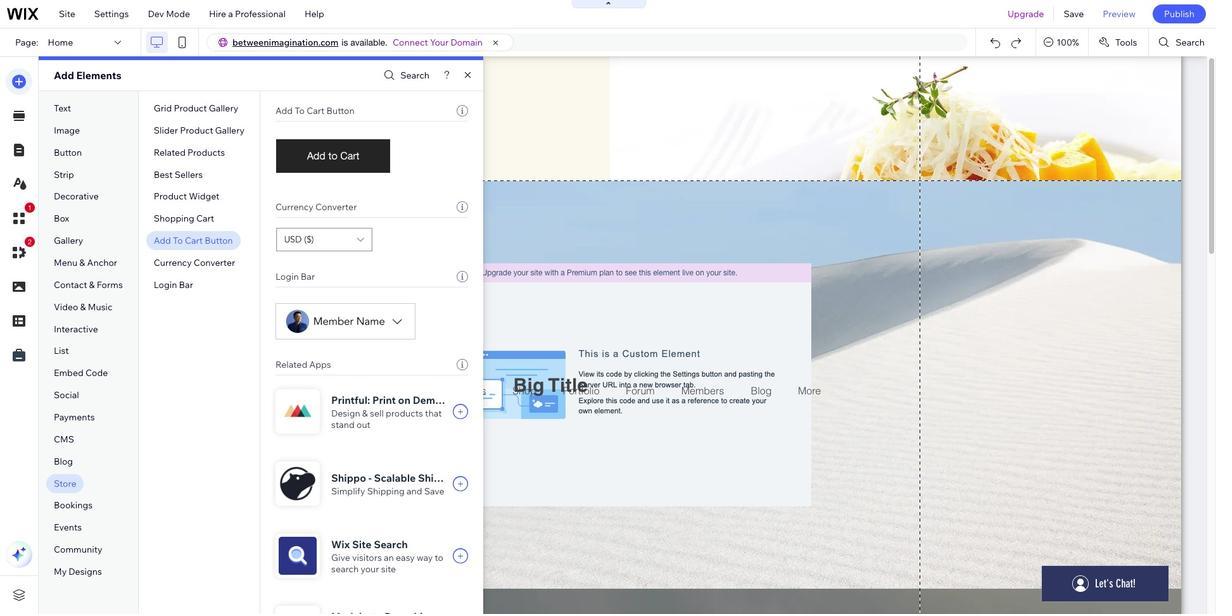 Task type: vqa. For each thing, say whether or not it's contained in the screenshot.
Strip
yes



Task type: describe. For each thing, give the bounding box(es) containing it.
gallery for slider product gallery
[[215, 125, 245, 136]]

give
[[331, 553, 350, 564]]

1 horizontal spatial login bar
[[276, 271, 315, 283]]

0 horizontal spatial bar
[[179, 279, 193, 291]]

shippo - scalable shipping simplify shipping and save
[[331, 472, 462, 497]]

best sellers
[[154, 169, 203, 180]]

0 vertical spatial search
[[1176, 37, 1205, 48]]

embed code
[[54, 368, 108, 379]]

professional
[[235, 8, 286, 20]]

wix site search give visitors an easy way to search your site
[[331, 539, 443, 575]]

1 horizontal spatial add
[[154, 235, 171, 247]]

search inside wix site search give visitors an easy way to search your site
[[374, 539, 408, 551]]

products
[[386, 408, 423, 419]]

tools button
[[1089, 29, 1149, 56]]

apps
[[309, 359, 331, 371]]

anchor
[[87, 257, 117, 269]]

hire
[[209, 8, 226, 20]]

1 horizontal spatial login
[[276, 271, 299, 283]]

social
[[54, 390, 79, 401]]

1
[[28, 204, 32, 212]]

1 vertical spatial cart
[[196, 213, 214, 225]]

100%
[[1057, 37, 1080, 48]]

is available. connect your domain
[[342, 37, 483, 48]]

1 vertical spatial search button
[[381, 66, 430, 85]]

0 horizontal spatial add to cart button
[[154, 235, 233, 247]]

1 horizontal spatial button
[[205, 235, 233, 247]]

0 horizontal spatial converter
[[194, 257, 235, 269]]

way
[[417, 553, 433, 564]]

1 vertical spatial search
[[401, 70, 430, 81]]

site inside wix site search give visitors an easy way to search your site
[[352, 539, 372, 551]]

is
[[342, 37, 348, 48]]

1 horizontal spatial add to cart button
[[276, 105, 355, 117]]

simplify
[[331, 486, 365, 497]]

2 vertical spatial gallery
[[54, 235, 83, 247]]

video
[[54, 301, 78, 313]]

0 vertical spatial button
[[327, 105, 355, 117]]

on
[[398, 394, 411, 407]]

contact & forms
[[54, 279, 123, 291]]

scalable
[[374, 472, 416, 485]]

0 horizontal spatial to
[[173, 235, 183, 247]]

related products
[[154, 147, 225, 158]]

related for related apps
[[276, 359, 307, 371]]

strip
[[54, 169, 74, 180]]

upgrade
[[1008, 8, 1045, 20]]

preview button
[[1094, 0, 1146, 28]]

site
[[381, 564, 396, 575]]

store
[[54, 478, 76, 490]]

dev mode
[[148, 8, 190, 20]]

print
[[373, 394, 396, 407]]

your
[[430, 37, 449, 48]]

domain
[[451, 37, 483, 48]]

1 horizontal spatial currency converter
[[276, 202, 357, 213]]

2 horizontal spatial add
[[276, 105, 293, 117]]

box
[[54, 213, 69, 225]]

0 horizontal spatial site
[[59, 8, 75, 20]]

connect
[[393, 37, 428, 48]]

preview
[[1103, 8, 1136, 20]]

2 button
[[6, 237, 35, 266]]

events
[[54, 522, 82, 534]]

easy
[[396, 553, 415, 564]]

image
[[54, 125, 80, 136]]

2 vertical spatial product
[[154, 191, 187, 202]]

dev
[[148, 8, 164, 20]]

home
[[48, 37, 73, 48]]

betweenimagination.com
[[233, 37, 339, 48]]

related for related products
[[154, 147, 186, 158]]

blog
[[54, 456, 73, 467]]

gallery for grid product gallery
[[209, 103, 238, 114]]

sell
[[370, 408, 384, 419]]

slider product gallery
[[154, 125, 245, 136]]

1 horizontal spatial bar
[[301, 271, 315, 283]]

0 vertical spatial to
[[295, 105, 305, 117]]

printful:
[[331, 394, 370, 407]]

out
[[357, 419, 371, 431]]

0 horizontal spatial button
[[54, 147, 82, 158]]

100% button
[[1037, 29, 1089, 56]]

& for menu
[[79, 257, 85, 269]]

1 horizontal spatial shipping
[[418, 472, 462, 485]]

forms
[[97, 279, 123, 291]]

0 horizontal spatial add
[[54, 69, 74, 82]]

designs
[[69, 567, 102, 578]]



Task type: locate. For each thing, give the bounding box(es) containing it.
&
[[79, 257, 85, 269], [89, 279, 95, 291], [80, 301, 86, 313], [362, 408, 368, 419]]

music
[[88, 301, 113, 313]]

cms
[[54, 434, 74, 445]]

0 vertical spatial add to cart button
[[276, 105, 355, 117]]

-
[[369, 472, 372, 485]]

gallery up slider product gallery on the top left of the page
[[209, 103, 238, 114]]

0 vertical spatial shipping
[[418, 472, 462, 485]]

button
[[327, 105, 355, 117], [54, 147, 82, 158], [205, 235, 233, 247]]

1 horizontal spatial to
[[295, 105, 305, 117]]

contact
[[54, 279, 87, 291]]

0 vertical spatial product
[[174, 103, 207, 114]]

gallery up products
[[215, 125, 245, 136]]

2 vertical spatial add
[[154, 235, 171, 247]]

1 vertical spatial product
[[180, 125, 213, 136]]

1 horizontal spatial search button
[[1150, 29, 1217, 56]]

0 horizontal spatial search button
[[381, 66, 430, 85]]

0 vertical spatial converter
[[316, 202, 357, 213]]

currency
[[276, 202, 314, 213], [154, 257, 192, 269]]

1 vertical spatial to
[[173, 235, 183, 247]]

my
[[54, 567, 67, 578]]

grid
[[154, 103, 172, 114]]

& left the forms
[[89, 279, 95, 291]]

stand
[[331, 419, 355, 431]]

save inside button
[[1064, 8, 1084, 20]]

save right and
[[424, 486, 445, 497]]

search
[[331, 564, 359, 575]]

tools
[[1116, 37, 1138, 48]]

1 vertical spatial button
[[54, 147, 82, 158]]

save button
[[1055, 0, 1094, 28]]

shopping cart
[[154, 213, 214, 225]]

my designs
[[54, 567, 102, 578]]

shipping up and
[[418, 472, 462, 485]]

0 horizontal spatial shipping
[[367, 486, 405, 497]]

related left apps in the bottom left of the page
[[276, 359, 307, 371]]

embed
[[54, 368, 83, 379]]

product down grid product gallery
[[180, 125, 213, 136]]

search up an at the bottom of the page
[[374, 539, 408, 551]]

add
[[54, 69, 74, 82], [276, 105, 293, 117], [154, 235, 171, 247]]

0 vertical spatial site
[[59, 8, 75, 20]]

1 horizontal spatial converter
[[316, 202, 357, 213]]

code
[[85, 368, 108, 379]]

and
[[407, 486, 422, 497]]

product widget
[[154, 191, 219, 202]]

decorative
[[54, 191, 99, 202]]

search button
[[1150, 29, 1217, 56], [381, 66, 430, 85]]

elements
[[76, 69, 121, 82]]

1 vertical spatial save
[[424, 486, 445, 497]]

add elements
[[54, 69, 121, 82]]

0 horizontal spatial currency
[[154, 257, 192, 269]]

2 horizontal spatial button
[[327, 105, 355, 117]]

products
[[188, 147, 225, 158]]

1 vertical spatial currency converter
[[154, 257, 235, 269]]

available.
[[351, 37, 388, 48]]

gallery
[[209, 103, 238, 114], [215, 125, 245, 136], [54, 235, 83, 247]]

publish
[[1165, 8, 1195, 20]]

1 vertical spatial converter
[[194, 257, 235, 269]]

gallery up the menu
[[54, 235, 83, 247]]

search button down connect
[[381, 66, 430, 85]]

0 vertical spatial search button
[[1150, 29, 1217, 56]]

related down slider
[[154, 147, 186, 158]]

save inside the shippo - scalable shipping simplify shipping and save
[[424, 486, 445, 497]]

0 horizontal spatial login bar
[[154, 279, 193, 291]]

design
[[331, 408, 360, 419]]

visitors
[[352, 553, 382, 564]]

search
[[1176, 37, 1205, 48], [401, 70, 430, 81], [374, 539, 408, 551]]

1 vertical spatial related
[[276, 359, 307, 371]]

0 vertical spatial related
[[154, 147, 186, 158]]

& for video
[[80, 301, 86, 313]]

related
[[154, 147, 186, 158], [276, 359, 307, 371]]

1 horizontal spatial currency
[[276, 202, 314, 213]]

login
[[276, 271, 299, 283], [154, 279, 177, 291]]

1 vertical spatial add
[[276, 105, 293, 117]]

shopping
[[154, 213, 194, 225]]

1 button
[[6, 203, 35, 232]]

search down is available. connect your domain
[[401, 70, 430, 81]]

product up slider product gallery on the top left of the page
[[174, 103, 207, 114]]

an
[[384, 553, 394, 564]]

2 vertical spatial cart
[[185, 235, 203, 247]]

publish button
[[1153, 4, 1207, 23]]

shipping down the scalable
[[367, 486, 405, 497]]

settings
[[94, 8, 129, 20]]

& inside printful: print on demand design & sell products that stand out
[[362, 408, 368, 419]]

2 vertical spatial search
[[374, 539, 408, 551]]

0 horizontal spatial login
[[154, 279, 177, 291]]

1 horizontal spatial site
[[352, 539, 372, 551]]

2 vertical spatial button
[[205, 235, 233, 247]]

1 vertical spatial gallery
[[215, 125, 245, 136]]

shipping
[[418, 472, 462, 485], [367, 486, 405, 497]]

bar
[[301, 271, 315, 283], [179, 279, 193, 291]]

demand
[[413, 394, 454, 407]]

1 vertical spatial shipping
[[367, 486, 405, 497]]

search down publish button on the right of page
[[1176, 37, 1205, 48]]

community
[[54, 544, 102, 556]]

1 horizontal spatial save
[[1064, 8, 1084, 20]]

1 horizontal spatial related
[[276, 359, 307, 371]]

sellers
[[175, 169, 203, 180]]

0 vertical spatial add
[[54, 69, 74, 82]]

cart
[[307, 105, 325, 117], [196, 213, 214, 225], [185, 235, 203, 247]]

0 vertical spatial currency
[[276, 202, 314, 213]]

product
[[174, 103, 207, 114], [180, 125, 213, 136], [154, 191, 187, 202]]

slider
[[154, 125, 178, 136]]

0 vertical spatial currency converter
[[276, 202, 357, 213]]

0 vertical spatial gallery
[[209, 103, 238, 114]]

to
[[435, 553, 443, 564]]

your
[[361, 564, 379, 575]]

1 vertical spatial site
[[352, 539, 372, 551]]

0 vertical spatial save
[[1064, 8, 1084, 20]]

mode
[[166, 8, 190, 20]]

1 vertical spatial add to cart button
[[154, 235, 233, 247]]

product up shopping
[[154, 191, 187, 202]]

wix
[[331, 539, 350, 551]]

a
[[228, 8, 233, 20]]

widget
[[189, 191, 219, 202]]

currency converter
[[276, 202, 357, 213], [154, 257, 235, 269]]

grid product gallery
[[154, 103, 238, 114]]

hire a professional
[[209, 8, 286, 20]]

site up home
[[59, 8, 75, 20]]

menu
[[54, 257, 77, 269]]

interactive
[[54, 324, 98, 335]]

video & music
[[54, 301, 113, 313]]

0 vertical spatial cart
[[307, 105, 325, 117]]

list
[[54, 346, 69, 357]]

that
[[425, 408, 442, 419]]

shippo
[[331, 472, 366, 485]]

& right video on the left
[[80, 301, 86, 313]]

save
[[1064, 8, 1084, 20], [424, 486, 445, 497]]

site up visitors
[[352, 539, 372, 551]]

& right the menu
[[79, 257, 85, 269]]

& for contact
[[89, 279, 95, 291]]

0 horizontal spatial currency converter
[[154, 257, 235, 269]]

0 horizontal spatial save
[[424, 486, 445, 497]]

0 horizontal spatial related
[[154, 147, 186, 158]]

product for slider
[[180, 125, 213, 136]]

menu & anchor
[[54, 257, 117, 269]]

1 vertical spatial currency
[[154, 257, 192, 269]]

product for grid
[[174, 103, 207, 114]]

printful: print on demand design & sell products that stand out
[[331, 394, 454, 431]]

bookings
[[54, 500, 93, 512]]

best
[[154, 169, 173, 180]]

save up 100%
[[1064, 8, 1084, 20]]

search button down publish button on the right of page
[[1150, 29, 1217, 56]]

& left sell
[[362, 408, 368, 419]]

payments
[[54, 412, 95, 423]]

text
[[54, 103, 71, 114]]

converter
[[316, 202, 357, 213], [194, 257, 235, 269]]

site
[[59, 8, 75, 20], [352, 539, 372, 551]]



